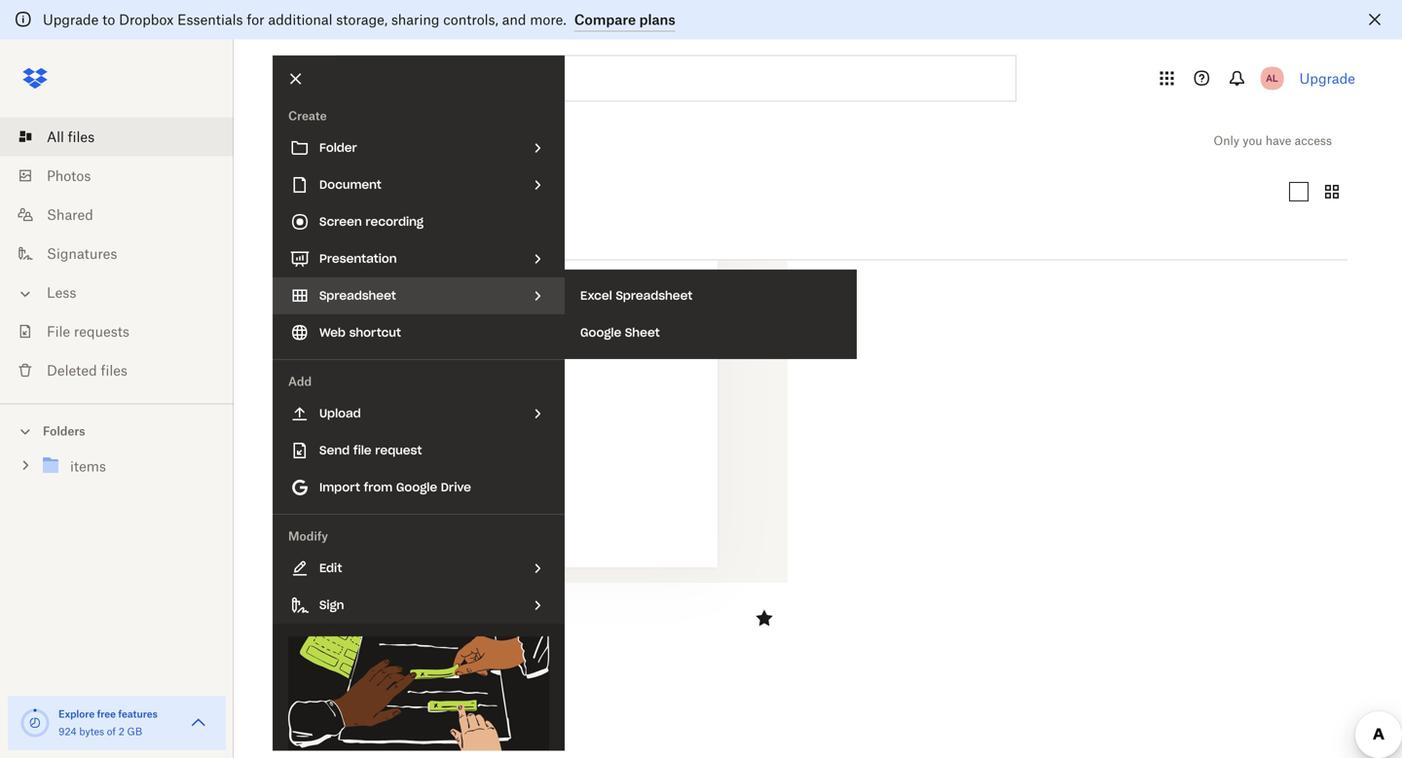 Task type: locate. For each thing, give the bounding box(es) containing it.
starred button
[[364, 176, 444, 207]]

request
[[375, 443, 422, 458]]

google
[[580, 325, 622, 340], [396, 480, 437, 495]]

all up photos
[[47, 129, 64, 145]]

1 horizontal spatial spreadsheet
[[616, 288, 693, 303]]

menu containing excel spreadsheet
[[565, 270, 857, 359]]

plans
[[639, 11, 676, 28]]

compare
[[574, 11, 636, 28]]

additional
[[268, 11, 333, 28]]

1 vertical spatial bytes
[[79, 726, 104, 738]]

controls,
[[443, 11, 498, 28]]

dropbox image
[[16, 59, 55, 98]]

files
[[305, 127, 351, 154], [68, 129, 95, 145], [101, 362, 128, 379]]

1 horizontal spatial upgrade
[[1300, 70, 1356, 87]]

folders button
[[0, 416, 234, 445]]

0 vertical spatial google
[[580, 325, 622, 340]]

sharing
[[391, 11, 440, 28]]

all files up photos
[[47, 129, 95, 145]]

deleted files
[[47, 362, 128, 379]]

import
[[319, 480, 360, 495]]

less
[[47, 284, 76, 301]]

0 horizontal spatial all
[[47, 129, 64, 145]]

spreadsheet up sheet
[[616, 288, 693, 303]]

bytes for resume
[[333, 622, 363, 636]]

files down create at top
[[305, 127, 351, 154]]

explore free features 924 bytes of 2 gb
[[58, 709, 158, 738]]

presentation menu item
[[273, 241, 565, 278]]

upgrade for upgrade to dropbox essentials for additional storage, sharing controls, and more. compare plans
[[43, 11, 99, 28]]

bytes down sign
[[333, 622, 363, 636]]

1 horizontal spatial bytes
[[333, 622, 363, 636]]

bytes inside explore free features 924 bytes of 2 gb
[[79, 726, 104, 738]]

send file request menu item
[[273, 432, 565, 469]]

files inside deleted files link
[[101, 362, 128, 379]]

signatures
[[47, 245, 117, 262]]

list
[[0, 106, 234, 404]]

compare plans button
[[574, 8, 676, 32]]

0 vertical spatial bytes
[[333, 622, 363, 636]]

upgrade to dropbox essentials for additional storage, sharing controls, and more. compare plans
[[43, 11, 676, 28]]

0 horizontal spatial files
[[68, 129, 95, 145]]

explore
[[58, 709, 95, 721]]

spreadsheet
[[319, 288, 396, 303], [616, 288, 693, 303]]

all files
[[273, 127, 351, 154], [47, 129, 95, 145]]

bytes left of
[[79, 726, 104, 738]]

features
[[118, 709, 158, 721]]

spreadsheet inside menu item
[[319, 288, 396, 303]]

excel spreadsheet
[[580, 288, 693, 303]]

1 horizontal spatial files
[[101, 362, 128, 379]]

spreadsheet down presentation
[[319, 288, 396, 303]]

recording
[[366, 214, 424, 229]]

all files inside list item
[[47, 129, 95, 145]]

for
[[247, 11, 265, 28]]

bytes inside resume pdf • 809 bytes
[[333, 622, 363, 636]]

file
[[47, 323, 70, 340]]

0 horizontal spatial google
[[396, 480, 437, 495]]

edit
[[319, 561, 342, 576]]

web shortcut
[[319, 325, 401, 340]]

files down file requests link
[[101, 362, 128, 379]]

all
[[273, 127, 298, 154], [47, 129, 64, 145]]

upgrade left 'to'
[[43, 11, 99, 28]]

folders
[[43, 424, 85, 439]]

0 horizontal spatial spreadsheet
[[319, 288, 396, 303]]

files up photos
[[68, 129, 95, 145]]

0 horizontal spatial bytes
[[79, 726, 104, 738]]

bytes
[[333, 622, 363, 636], [79, 726, 104, 738]]

all files link
[[16, 117, 234, 156]]

all down create at top
[[273, 127, 298, 154]]

starred
[[379, 184, 428, 200]]

1 spreadsheet from the left
[[319, 288, 396, 303]]

to
[[102, 11, 115, 28]]

edit menu item
[[273, 550, 565, 587]]

dropbox
[[119, 11, 174, 28]]

google sheet
[[580, 325, 660, 340]]

menu containing folder
[[273, 56, 565, 759]]

add
[[288, 374, 312, 389]]

upgrade inside alert
[[43, 11, 99, 28]]

0 horizontal spatial upgrade
[[43, 11, 99, 28]]

shortcut
[[349, 325, 401, 340]]

1 horizontal spatial google
[[580, 325, 622, 340]]

google down send file request menu item
[[396, 480, 437, 495]]

alert
[[0, 0, 1403, 39]]

1 vertical spatial google
[[396, 480, 437, 495]]

deleted files link
[[16, 351, 234, 390]]

deleted
[[47, 362, 97, 379]]

1 vertical spatial upgrade
[[1300, 70, 1356, 87]]

all files down create at top
[[273, 127, 351, 154]]

upgrade
[[43, 11, 99, 28], [1300, 70, 1356, 87]]

gb
[[127, 726, 142, 738]]

web
[[319, 325, 346, 340]]

upgrade up 'access'
[[1300, 70, 1356, 87]]

folder
[[319, 140, 357, 155]]

resume
[[274, 600, 322, 617]]

google down "excel" at left top
[[580, 325, 622, 340]]

0 vertical spatial upgrade
[[43, 11, 99, 28]]

0 horizontal spatial all files
[[47, 129, 95, 145]]

upgrade link
[[1300, 70, 1356, 87]]

files for all files link at the left of page
[[68, 129, 95, 145]]

free
[[97, 709, 116, 721]]

files inside all files link
[[68, 129, 95, 145]]

and
[[502, 11, 526, 28]]

presentation
[[319, 251, 397, 266]]

menu
[[273, 56, 565, 759], [565, 270, 857, 359]]

photos link
[[16, 156, 234, 195]]

upgrade for upgrade
[[1300, 70, 1356, 87]]



Task type: describe. For each thing, give the bounding box(es) containing it.
sheet
[[625, 325, 660, 340]]

file requests link
[[16, 312, 234, 351]]

resume pdf • 809 bytes
[[274, 600, 363, 636]]

screen
[[319, 214, 362, 229]]

create
[[288, 109, 327, 123]]

resume button
[[274, 600, 737, 617]]

screen recording
[[319, 214, 424, 229]]

924
[[58, 726, 77, 738]]

requests
[[74, 323, 129, 340]]

name button
[[273, 229, 436, 252]]

folder menu item
[[273, 130, 565, 167]]

1 horizontal spatial all files
[[273, 127, 351, 154]]

2
[[119, 726, 125, 738]]

file
[[353, 443, 372, 458]]

excel
[[580, 288, 612, 303]]

modify
[[288, 529, 328, 544]]

web shortcut menu item
[[273, 315, 565, 352]]

have
[[1266, 133, 1292, 148]]

signatures link
[[16, 234, 234, 273]]

alert containing upgrade to dropbox essentials for additional storage, sharing controls, and more.
[[0, 0, 1403, 39]]

809
[[308, 622, 330, 636]]

spreadsheet menu item
[[273, 278, 565, 315]]

2 spreadsheet from the left
[[616, 288, 693, 303]]

import from google drive
[[319, 480, 471, 495]]

file requests
[[47, 323, 129, 340]]

recents
[[288, 184, 340, 200]]

file, resume.pdf row
[[266, 69, 788, 650]]

sign
[[319, 598, 344, 613]]

list containing all files
[[0, 106, 234, 404]]

send file request
[[319, 443, 422, 458]]

google inside menu item
[[396, 480, 437, 495]]

of
[[107, 726, 116, 738]]

upload
[[319, 406, 361, 421]]

quota usage element
[[19, 708, 51, 739]]

close image
[[280, 62, 313, 95]]

import from google drive menu item
[[273, 469, 565, 506]]

sign menu item
[[273, 587, 565, 624]]

drive
[[441, 480, 471, 495]]

more.
[[530, 11, 567, 28]]

pdf
[[274, 622, 297, 636]]

photos
[[47, 168, 91, 184]]

you
[[1243, 133, 1263, 148]]

document
[[319, 177, 382, 192]]

from
[[364, 480, 393, 495]]

only you have access
[[1214, 133, 1332, 148]]

bytes for explore
[[79, 726, 104, 738]]

recents button
[[273, 176, 356, 207]]

shared
[[47, 206, 93, 223]]

•
[[301, 622, 304, 636]]

less image
[[16, 284, 35, 304]]

document menu item
[[273, 167, 565, 204]]

2 horizontal spatial files
[[305, 127, 351, 154]]

screen recording menu item
[[273, 204, 565, 241]]

1 horizontal spatial all
[[273, 127, 298, 154]]

storage,
[[336, 11, 388, 28]]

all files list item
[[0, 117, 234, 156]]

all inside all files link
[[47, 129, 64, 145]]

shared link
[[16, 195, 234, 234]]

access
[[1295, 133, 1332, 148]]

essentials
[[177, 11, 243, 28]]

upload menu item
[[273, 395, 565, 432]]

files for deleted files link
[[101, 362, 128, 379]]

only
[[1214, 133, 1240, 148]]

send
[[319, 443, 350, 458]]

name
[[273, 232, 312, 249]]



Task type: vqa. For each thing, say whether or not it's contained in the screenshot.
shortcut
yes



